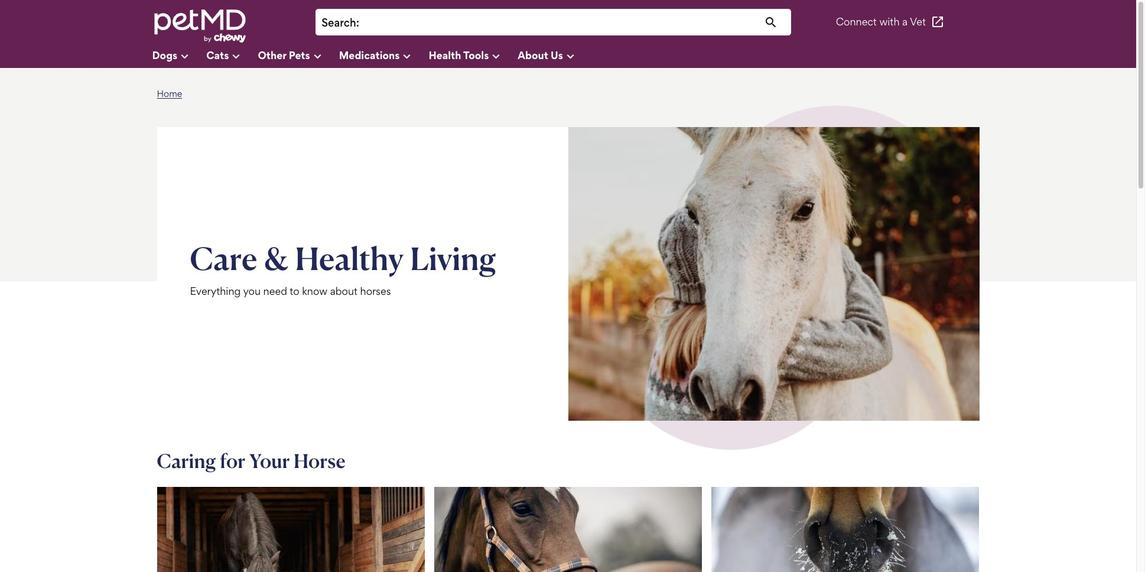 Task type: describe. For each thing, give the bounding box(es) containing it.
connect
[[836, 16, 877, 28]]

to
[[290, 285, 299, 298]]

health tools button
[[429, 44, 518, 68]]

about
[[330, 285, 358, 298]]

caring for your horse
[[157, 449, 346, 473]]

horse
[[294, 449, 346, 473]]

healthy
[[295, 239, 404, 278]]

care & healthy living
[[190, 239, 496, 278]]

know
[[302, 285, 328, 298]]

horses
[[360, 285, 391, 298]]

tools
[[463, 49, 489, 61]]

cats button
[[206, 44, 258, 68]]

connect with a vet button
[[836, 8, 945, 36]]

about us button
[[518, 44, 592, 68]]

other pets button
[[258, 44, 339, 68]]

need
[[263, 285, 287, 298]]

vet
[[910, 16, 926, 28]]

a
[[903, 16, 908, 28]]

search
[[322, 16, 356, 30]]

home link
[[157, 88, 182, 99]]

pets
[[289, 49, 310, 61]]

everything you need to know about horses
[[190, 285, 391, 298]]

your
[[249, 449, 290, 473]]

connect with a vet
[[836, 16, 926, 28]]

petmd home image
[[152, 8, 247, 44]]

you
[[243, 285, 261, 298]]

:
[[356, 16, 359, 30]]

caring
[[157, 449, 216, 473]]

with
[[880, 16, 900, 28]]

medications
[[339, 49, 400, 61]]

us
[[551, 49, 563, 61]]



Task type: vqa. For each thing, say whether or not it's contained in the screenshot.
is in ENDOTOXEMIA IN HORSES IS A MEDICAL EMERGENCY AND REQUIRES IMMEDIATE VETERINARY CARE.
no



Task type: locate. For each thing, give the bounding box(es) containing it.
dogs button
[[152, 44, 206, 68]]

blonde woman hugging a white horse image
[[568, 127, 980, 421]]

health tools
[[429, 49, 489, 61]]

everything
[[190, 285, 241, 298]]

other pets
[[258, 49, 310, 61]]

cats
[[206, 49, 229, 61]]

about us
[[518, 49, 563, 61]]

None text field
[[365, 15, 786, 31]]

dogs
[[152, 49, 177, 61]]

&
[[264, 239, 289, 278]]

about
[[518, 49, 549, 61]]

care
[[190, 239, 257, 278]]

health
[[429, 49, 461, 61]]

for
[[220, 449, 246, 473]]

home
[[157, 88, 182, 99]]

other
[[258, 49, 286, 61]]

medications button
[[339, 44, 429, 68]]

living
[[410, 239, 496, 278]]

search :
[[322, 16, 359, 30]]



